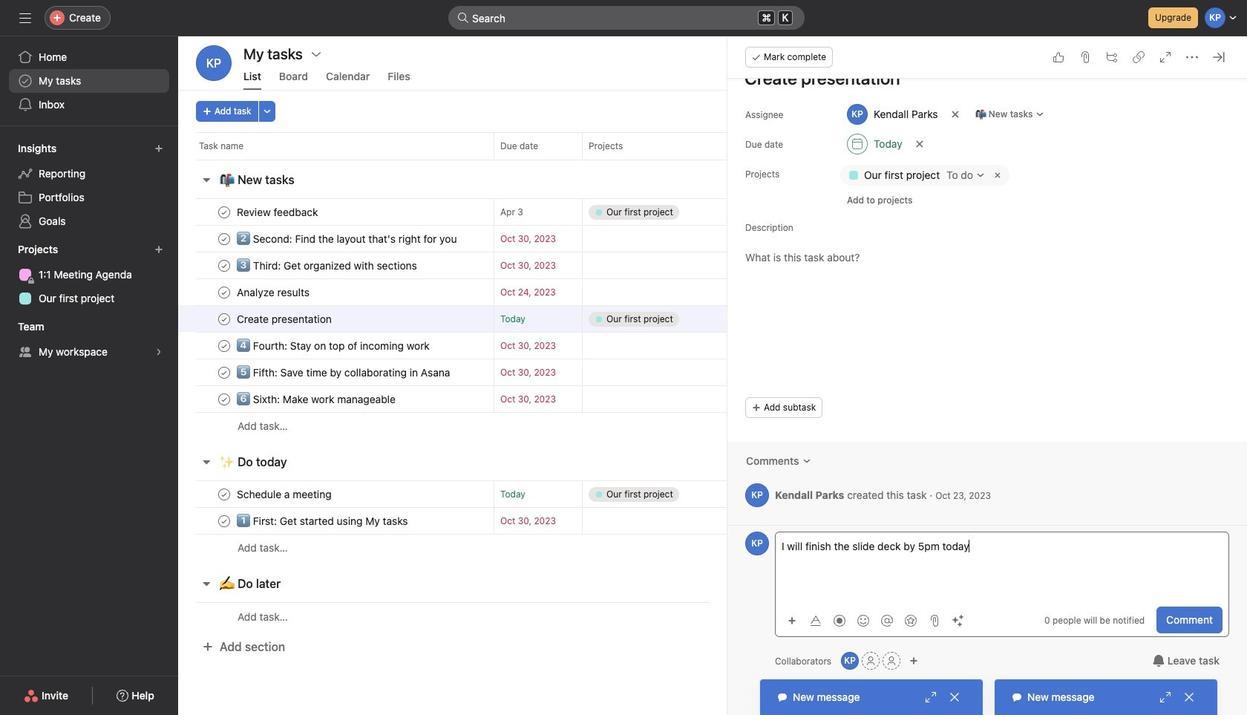 Task type: locate. For each thing, give the bounding box(es) containing it.
8 task name text field from the top
[[234, 513, 413, 528]]

1 mark complete image from the top
[[215, 230, 233, 248]]

teams element
[[0, 313, 178, 367]]

mark complete image for 1️⃣ first: get started using my tasks cell
[[215, 512, 233, 530]]

mark complete image for analyze results 'cell'
[[215, 283, 233, 301]]

4️⃣ fourth: stay on top of incoming work cell
[[178, 332, 494, 359]]

1️⃣ first: get started using my tasks cell
[[178, 507, 494, 535]]

collapse task list for this group image for review feedback cell
[[200, 174, 212, 186]]

task name text field down 4️⃣ fourth: stay on top of incoming work cell
[[234, 365, 455, 380]]

0 vertical spatial open user profile image
[[745, 483, 769, 507]]

row
[[178, 132, 1006, 160], [196, 159, 988, 160], [178, 198, 1006, 226], [178, 225, 1006, 252], [178, 252, 1006, 279], [178, 278, 1006, 306], [178, 305, 1006, 333], [178, 332, 1006, 359], [178, 359, 1006, 386], [178, 385, 1006, 413], [178, 412, 1006, 440], [178, 480, 1006, 508], [178, 507, 1006, 535], [178, 534, 1006, 561], [178, 602, 1006, 630]]

2 mark complete checkbox from the top
[[215, 310, 233, 328]]

linked projects for 3️⃣ third: get organized with sections cell
[[582, 252, 731, 279]]

6️⃣ sixth: make work manageable cell
[[178, 385, 494, 413]]

mark complete checkbox for 5️⃣ fifth: save time by collaborating in asana 'cell'
[[215, 363, 233, 381]]

create presentation dialog
[[728, 13, 1247, 715]]

mark complete checkbox inside 6️⃣ sixth: make work manageable cell
[[215, 390, 233, 408]]

1 mark complete checkbox from the top
[[215, 203, 233, 221]]

5 task name text field from the top
[[234, 311, 336, 326]]

2 open user profile image from the top
[[745, 532, 769, 555]]

1 task name text field from the top
[[234, 365, 455, 380]]

mark complete image
[[215, 230, 233, 248], [215, 257, 233, 274], [215, 283, 233, 301], [215, 310, 233, 328], [215, 337, 233, 355], [215, 512, 233, 530]]

task name text field for mark complete icon inside the 2️⃣ second: find the layout that's right for you cell
[[234, 231, 461, 246]]

collapse task list for this group image
[[200, 174, 212, 186], [200, 456, 212, 468]]

mark complete checkbox inside 4️⃣ fourth: stay on top of incoming work cell
[[215, 337, 233, 355]]

task name text field inside 5️⃣ fifth: save time by collaborating in asana 'cell'
[[234, 365, 455, 380]]

mark complete image for task name text field inside the 5️⃣ fifth: save time by collaborating in asana 'cell'
[[215, 363, 233, 381]]

0 vertical spatial task name text field
[[234, 365, 455, 380]]

expand new message image
[[925, 691, 937, 703]]

mark complete image inside schedule a meeting cell
[[215, 485, 233, 503]]

create presentation cell
[[178, 305, 494, 333]]

more actions image
[[263, 107, 271, 116]]

3 task name text field from the top
[[234, 258, 422, 273]]

task name text field inside review feedback cell
[[234, 205, 323, 219]]

6 task name text field from the top
[[234, 338, 434, 353]]

mark complete checkbox for task name text box inside 3️⃣ third: get organized with sections cell
[[215, 257, 233, 274]]

1 collapse task list for this group image from the top
[[200, 174, 212, 186]]

mark complete checkbox inside 2️⃣ second: find the layout that's right for you cell
[[215, 230, 233, 248]]

task name text field for 6️⃣ sixth: make work manageable cell
[[234, 392, 400, 407]]

task name text field inside 1️⃣ first: get started using my tasks cell
[[234, 513, 413, 528]]

task name text field up 2️⃣ second: find the layout that's right for you cell
[[234, 205, 323, 219]]

clear due date image
[[915, 140, 924, 149]]

mark complete checkbox inside analyze results 'cell'
[[215, 283, 233, 301]]

mark complete image inside 6️⃣ sixth: make work manageable cell
[[215, 390, 233, 408]]

mark complete checkbox inside review feedback cell
[[215, 203, 233, 221]]

Mark complete checkbox
[[215, 230, 233, 248], [215, 257, 233, 274], [215, 283, 233, 301], [215, 390, 233, 408], [215, 485, 233, 503], [215, 512, 233, 530]]

2 collapse task list for this group image from the top
[[200, 456, 212, 468]]

Task name text field
[[234, 205, 323, 219], [234, 231, 461, 246], [234, 258, 422, 273], [234, 285, 314, 300], [234, 311, 336, 326], [234, 338, 434, 353], [234, 487, 336, 502], [234, 513, 413, 528]]

task name text field up 1️⃣ first: get started using my tasks cell
[[234, 487, 336, 502]]

mark complete image inside 2️⃣ second: find the layout that's right for you cell
[[215, 230, 233, 248]]

mark complete image inside analyze results 'cell'
[[215, 283, 233, 301]]

add or remove collaborators image
[[841, 652, 859, 670]]

add or remove collaborators image
[[910, 656, 919, 665]]

header 📬 new tasks tree grid
[[178, 198, 1006, 440]]

2 task name text field from the top
[[234, 392, 400, 407]]

task name text field inside 4️⃣ fourth: stay on top of incoming work cell
[[234, 338, 434, 353]]

task name text field for 5️⃣ fifth: save time by collaborating in asana 'cell'
[[234, 365, 455, 380]]

4 mark complete image from the top
[[215, 485, 233, 503]]

7 task name text field from the top
[[234, 487, 336, 502]]

2 task name text field from the top
[[234, 231, 461, 246]]

4 mark complete image from the top
[[215, 310, 233, 328]]

Mark complete checkbox
[[215, 203, 233, 221], [215, 310, 233, 328], [215, 337, 233, 355], [215, 363, 233, 381]]

mark complete checkbox for task name text box inside the analyze results 'cell'
[[215, 283, 233, 301]]

mark complete image inside review feedback cell
[[215, 203, 233, 221]]

task name text field for mark complete icon inside 1️⃣ first: get started using my tasks cell
[[234, 513, 413, 528]]

1 mark complete image from the top
[[215, 203, 233, 221]]

task name text field down 5️⃣ fifth: save time by collaborating in asana 'cell'
[[234, 392, 400, 407]]

add subtask image
[[1106, 51, 1118, 63]]

4 mark complete checkbox from the top
[[215, 390, 233, 408]]

linked projects for 4️⃣ fourth: stay on top of incoming work cell
[[582, 332, 731, 359]]

2 mark complete image from the top
[[215, 257, 233, 274]]

task name text field down analyze results 'cell'
[[234, 311, 336, 326]]

task name text field inside analyze results 'cell'
[[234, 285, 314, 300]]

mark complete checkbox inside 3️⃣ third: get organized with sections cell
[[215, 257, 233, 274]]

close image
[[949, 691, 961, 703]]

Search tasks, projects, and more text field
[[448, 6, 805, 30]]

mark complete image inside 5️⃣ fifth: save time by collaborating in asana 'cell'
[[215, 363, 233, 381]]

mark complete image inside 4️⃣ fourth: stay on top of incoming work cell
[[215, 337, 233, 355]]

remove assignee image
[[951, 110, 960, 119]]

None field
[[448, 6, 805, 30]]

move tasks between sections image
[[470, 314, 479, 323]]

task name text field inside 3️⃣ third: get organized with sections cell
[[234, 258, 422, 273]]

comments image
[[802, 457, 811, 466]]

mark complete checkbox for 4️⃣ fourth: stay on top of incoming work cell
[[215, 337, 233, 355]]

3 mark complete image from the top
[[215, 390, 233, 408]]

task name text field up 3️⃣ third: get organized with sections cell
[[234, 231, 461, 246]]

1 open user profile image from the top
[[745, 483, 769, 507]]

schedule a meeting cell
[[178, 480, 494, 508]]

mark complete image inside 1️⃣ first: get started using my tasks cell
[[215, 512, 233, 530]]

main content
[[728, 13, 1247, 526]]

new insights image
[[154, 144, 163, 153]]

task name text field down 3️⃣ third: get organized with sections cell
[[234, 285, 314, 300]]

1 task name text field from the top
[[234, 205, 323, 219]]

3 mark complete image from the top
[[215, 283, 233, 301]]

mark complete checkbox inside create presentation cell
[[215, 310, 233, 328]]

0 vertical spatial collapse task list for this group image
[[200, 174, 212, 186]]

task name text field down schedule a meeting cell
[[234, 513, 413, 528]]

1 vertical spatial collapse task list for this group image
[[200, 456, 212, 468]]

task name text field up analyze results 'cell'
[[234, 258, 422, 273]]

view profile settings image
[[196, 45, 232, 81]]

task name text field for mark complete icon in the 4️⃣ fourth: stay on top of incoming work cell
[[234, 338, 434, 353]]

insights element
[[0, 135, 178, 236]]

see details, my workspace image
[[154, 347, 163, 356]]

5 mark complete image from the top
[[215, 337, 233, 355]]

6 mark complete image from the top
[[215, 512, 233, 530]]

3 mark complete checkbox from the top
[[215, 337, 233, 355]]

remove image
[[992, 169, 1004, 181]]

hide sidebar image
[[19, 12, 31, 24]]

1 vertical spatial open user profile image
[[745, 532, 769, 555]]

mark complete image
[[215, 203, 233, 221], [215, 363, 233, 381], [215, 390, 233, 408], [215, 485, 233, 503]]

show options image
[[310, 48, 322, 60]]

task name text field inside create presentation cell
[[234, 311, 336, 326]]

toolbar
[[782, 609, 972, 631]]

2 mark complete checkbox from the top
[[215, 257, 233, 274]]

mark complete checkbox for create presentation cell
[[215, 310, 233, 328]]

formatting image
[[810, 614, 822, 626]]

4 mark complete checkbox from the top
[[215, 363, 233, 381]]

4 task name text field from the top
[[234, 285, 314, 300]]

mark complete image inside 3️⃣ third: get organized with sections cell
[[215, 257, 233, 274]]

mark complete image for 3️⃣ third: get organized with sections cell
[[215, 257, 233, 274]]

6 mark complete checkbox from the top
[[215, 512, 233, 530]]

2 mark complete image from the top
[[215, 363, 233, 381]]

task name text field inside schedule a meeting cell
[[234, 487, 336, 502]]

mark complete checkbox inside 5️⃣ fifth: save time by collaborating in asana 'cell'
[[215, 363, 233, 381]]

5 mark complete checkbox from the top
[[215, 485, 233, 503]]

task name text field inside 6️⃣ sixth: make work manageable cell
[[234, 392, 400, 407]]

attachments: add a file to this task, create presentation image
[[1080, 51, 1091, 63]]

mark complete checkbox inside schedule a meeting cell
[[215, 485, 233, 503]]

Task name text field
[[234, 365, 455, 380], [234, 392, 400, 407]]

3 mark complete checkbox from the top
[[215, 283, 233, 301]]

open user profile image
[[745, 483, 769, 507], [745, 532, 769, 555]]

mark complete checkbox inside 1️⃣ first: get started using my tasks cell
[[215, 512, 233, 530]]

mark complete image inside create presentation cell
[[215, 310, 233, 328]]

task name text field down create presentation cell
[[234, 338, 434, 353]]

1 vertical spatial task name text field
[[234, 392, 400, 407]]

task name text field inside 2️⃣ second: find the layout that's right for you cell
[[234, 231, 461, 246]]

mark complete checkbox for task name text field inside the 6️⃣ sixth: make work manageable cell
[[215, 390, 233, 408]]

1 mark complete checkbox from the top
[[215, 230, 233, 248]]

mark complete image for task name text box within schedule a meeting cell
[[215, 485, 233, 503]]



Task type: describe. For each thing, give the bounding box(es) containing it.
header ✨ do today tree grid
[[178, 480, 1006, 561]]

mark complete checkbox for task name text box in the 2️⃣ second: find the layout that's right for you cell
[[215, 230, 233, 248]]

projects element
[[0, 236, 178, 313]]

prominent image
[[457, 12, 469, 24]]

mark complete image for 2️⃣ second: find the layout that's right for you cell
[[215, 230, 233, 248]]

close image
[[1184, 691, 1195, 703]]

insert an object image
[[788, 616, 797, 625]]

more actions for this task image
[[1187, 51, 1198, 63]]

linked projects for 1️⃣ first: get started using my tasks cell
[[582, 507, 731, 535]]

close details image
[[1213, 51, 1225, 63]]

task name text field for mark complete icon inside 3️⃣ third: get organized with sections cell
[[234, 258, 422, 273]]

full screen image
[[1160, 51, 1172, 63]]

3️⃣ third: get organized with sections cell
[[178, 252, 494, 279]]

collapse task list for this group image for schedule a meeting cell
[[200, 456, 212, 468]]

review feedback cell
[[178, 198, 494, 226]]

linked projects for 2️⃣ second: find the layout that's right for you cell
[[582, 225, 731, 252]]

2️⃣ second: find the layout that's right for you cell
[[178, 225, 494, 252]]

mark complete image for task name text box inside the review feedback cell
[[215, 203, 233, 221]]

task name text field for mark complete icon within the create presentation cell
[[234, 311, 336, 326]]

mark complete checkbox for task name text box inside the 1️⃣ first: get started using my tasks cell
[[215, 512, 233, 530]]

collapse task list for this group image
[[200, 578, 212, 590]]

mark complete image for create presentation cell
[[215, 310, 233, 328]]

mark complete checkbox for task name text box within schedule a meeting cell
[[215, 485, 233, 503]]

global element
[[0, 36, 178, 125]]

5️⃣ fifth: save time by collaborating in asana cell
[[178, 359, 494, 386]]

copy task link image
[[1133, 51, 1145, 63]]

toolbar inside create presentation dialog
[[782, 609, 972, 631]]

at mention image
[[881, 614, 893, 626]]

analyze results cell
[[178, 278, 494, 306]]

0 likes. click to like this task image
[[1053, 51, 1065, 63]]

expand new message image
[[1160, 691, 1172, 703]]

linked projects for 6️⃣ sixth: make work manageable cell
[[582, 385, 731, 413]]

mark complete image for task name text field inside the 6️⃣ sixth: make work manageable cell
[[215, 390, 233, 408]]

new project or portfolio image
[[154, 245, 163, 254]]

task name text field for mark complete icon in the analyze results 'cell'
[[234, 285, 314, 300]]

linked projects for 5️⃣ fifth: save time by collaborating in asana cell
[[582, 359, 731, 386]]

mark complete image for 4️⃣ fourth: stay on top of incoming work cell
[[215, 337, 233, 355]]

mark complete checkbox for review feedback cell
[[215, 203, 233, 221]]

record a video image
[[834, 614, 846, 626]]



Task type: vqa. For each thing, say whether or not it's contained in the screenshot.
5️⃣ Fifth: Save time by collaborating in Asana cell Mark complete option
yes



